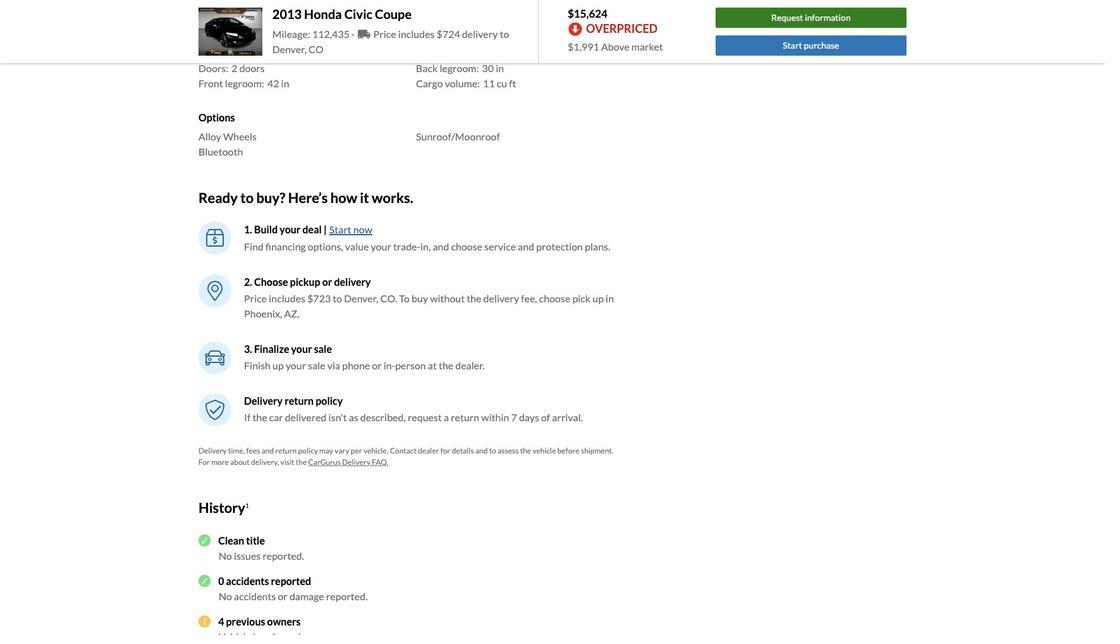Task type: describe. For each thing, give the bounding box(es) containing it.
accidents for 0
[[226, 575, 269, 587]]

request
[[408, 411, 442, 423]]

via
[[328, 359, 340, 371]]

start inside button
[[783, 40, 802, 51]]

request information
[[772, 12, 851, 23]]

civic
[[344, 6, 373, 22]]

back legroom: 30 in cargo volume: 11 cu ft
[[416, 62, 516, 89]]

dealer.
[[456, 359, 485, 371]]

as
[[349, 411, 358, 423]]

contact
[[390, 446, 417, 455]]

delivery return policy if the car delivered isn't as described, request a return within 7 days of arrival.
[[244, 395, 583, 423]]

4 previous owners
[[218, 615, 301, 627]]

2013 honda civic coupe image
[[199, 8, 262, 56]]

4
[[218, 615, 224, 627]]

cargurus delivery faq.
[[308, 457, 388, 467]]

3. finalize your sale finish up your sale via phone or in-person at the dealer.
[[244, 343, 485, 371]]

history
[[199, 499, 245, 516]]

previous
[[226, 615, 265, 627]]

and right the in,
[[433, 240, 449, 252]]

1.
[[244, 223, 252, 235]]

accidents for no
[[234, 590, 276, 602]]

the inside "3. finalize your sale finish up your sale via phone or in-person at the dealer."
[[439, 359, 454, 371]]

isn't
[[329, 411, 347, 423]]

start purchase button
[[716, 35, 907, 56]]

front
[[199, 77, 223, 89]]

truck moving image
[[358, 29, 370, 39]]

volume:
[[445, 77, 480, 89]]

0 vertical spatial sale
[[314, 343, 332, 355]]

$1,991
[[568, 41, 599, 53]]

mileage:
[[272, 28, 310, 40]]

price inside 2. choose pickup or delivery price includes $723 to denver, co. to buy without the delivery fee, choose pick up in phoenix, az.
[[244, 292, 267, 304]]

1 vertical spatial delivery
[[334, 276, 371, 288]]

delivery inside price includes $724 delivery to denver, co
[[462, 28, 498, 40]]

bluetooth
[[199, 145, 243, 157]]

3.
[[244, 343, 252, 355]]

the right the assess
[[520, 446, 531, 455]]

42
[[268, 77, 279, 89]]

0 horizontal spatial or
[[278, 590, 288, 602]]

your up financing
[[280, 223, 301, 235]]

delivery time, fees and return policy may vary per vehicle. contact dealer for details and to assess the vehicle before shipment. for more about delivery, visit the
[[199, 446, 614, 467]]

0 accidents reported
[[218, 575, 311, 587]]

$15,624
[[568, 7, 608, 20]]

start inside 1. build your deal | start now find financing options, value your trade-in, and choose service and protection plans.
[[329, 223, 352, 235]]

if
[[244, 411, 251, 423]]

car
[[269, 411, 283, 423]]

or inside "3. finalize your sale finish up your sale via phone or in-person at the dealer."
[[372, 359, 382, 371]]

vehicle.
[[364, 446, 389, 455]]

of
[[541, 411, 550, 423]]

doors: 2 doors front legroom: 42 in
[[199, 62, 289, 89]]

for
[[441, 446, 451, 455]]

to left buy?
[[240, 189, 254, 206]]

to inside price includes $724 delivery to denver, co
[[500, 28, 509, 40]]

within
[[481, 411, 509, 423]]

in inside the back legroom: 30 in cargo volume: 11 cu ft
[[496, 62, 504, 74]]

vdpalert image
[[199, 616, 211, 628]]

now
[[353, 223, 373, 235]]

no for no accidents or damage reported.
[[219, 590, 232, 602]]

and right service
[[518, 240, 534, 252]]

finalize
[[254, 343, 289, 355]]

in,
[[421, 240, 431, 252]]

2 vertical spatial delivery
[[484, 292, 519, 304]]

2013 honda civic coupe
[[272, 6, 412, 22]]

up inside 2. choose pickup or delivery price includes $723 to denver, co. to buy without the delivery fee, choose pick up in phoenix, az.
[[593, 292, 604, 304]]

ready
[[199, 189, 238, 206]]

the inside "delivery return policy if the car delivered isn't as described, request a return within 7 days of arrival."
[[253, 411, 267, 423]]

issues
[[234, 549, 261, 562]]

policy inside delivery time, fees and return policy may vary per vehicle. contact dealer for details and to assess the vehicle before shipment. for more about delivery, visit the
[[298, 446, 318, 455]]

$724
[[437, 28, 460, 40]]

$723
[[307, 292, 331, 304]]

1. build your deal | start now find financing options, value your trade-in, and choose service and protection plans.
[[244, 223, 611, 252]]

no accidents or damage reported.
[[219, 590, 368, 602]]

request information button
[[716, 7, 907, 28]]

2
[[232, 62, 238, 74]]

reported
[[271, 575, 311, 587]]

up inside "3. finalize your sale finish up your sale via phone or in-person at the dealer."
[[273, 359, 284, 371]]

fee,
[[521, 292, 537, 304]]

delivery for delivery time, fees and return policy may vary per vehicle. contact dealer for details and to assess the vehicle before shipment. for more about delivery, visit the
[[199, 446, 227, 455]]

delivery,
[[251, 457, 279, 467]]

at
[[428, 359, 437, 371]]

2 vertical spatial delivery
[[342, 457, 371, 467]]

az.
[[284, 307, 300, 319]]

plans.
[[585, 240, 611, 252]]

airbags
[[234, 10, 266, 22]]

history 1
[[199, 499, 249, 516]]

per
[[351, 446, 362, 455]]

denver, inside 2. choose pickup or delivery price includes $723 to denver, co. to buy without the delivery fee, choose pick up in phoenix, az.
[[344, 292, 379, 304]]

vdpcheck image
[[199, 575, 211, 587]]

or inside 2. choose pickup or delivery price includes $723 to denver, co. to buy without the delivery fee, choose pick up in phoenix, az.
[[322, 276, 332, 288]]

curtain
[[199, 10, 232, 22]]

works.
[[372, 189, 413, 206]]

details
[[452, 446, 474, 455]]

to inside delivery time, fees and return policy may vary per vehicle. contact dealer for details and to assess the vehicle before shipment. for more about delivery, visit the
[[489, 446, 496, 455]]

honda
[[304, 6, 342, 22]]

denver, inside price includes $724 delivery to denver, co
[[272, 43, 307, 55]]

without
[[430, 292, 465, 304]]

ready to buy? here's how it works.
[[199, 189, 413, 206]]

protection
[[536, 240, 583, 252]]

in inside 2. choose pickup or delivery price includes $723 to denver, co. to buy without the delivery fee, choose pick up in phoenix, az.
[[606, 292, 614, 304]]

trade-
[[393, 240, 421, 252]]

owners
[[267, 615, 301, 627]]

options,
[[308, 240, 343, 252]]

finish
[[244, 359, 271, 371]]

options
[[199, 112, 235, 124]]

0 horizontal spatial reported.
[[263, 549, 304, 562]]

here's
[[288, 189, 328, 206]]

clean title
[[218, 534, 265, 546]]



Task type: locate. For each thing, give the bounding box(es) containing it.
delivery for delivery return policy if the car delivered isn't as described, request a return within 7 days of arrival.
[[244, 395, 283, 407]]

policy up isn't
[[316, 395, 343, 407]]

service
[[485, 240, 516, 252]]

0 horizontal spatial delivery
[[199, 446, 227, 455]]

legroom:
[[440, 62, 479, 74], [225, 77, 264, 89]]

includes inside 2. choose pickup or delivery price includes $723 to denver, co. to buy without the delivery fee, choose pick up in phoenix, az.
[[269, 292, 305, 304]]

wheels
[[223, 130, 257, 142]]

assess
[[498, 446, 519, 455]]

to inside 2. choose pickup or delivery price includes $723 to denver, co. to buy without the delivery fee, choose pick up in phoenix, az.
[[333, 292, 342, 304]]

co.
[[380, 292, 397, 304]]

2 vertical spatial or
[[278, 590, 288, 602]]

0 horizontal spatial price
[[244, 292, 267, 304]]

legroom: inside "doors: 2 doors front legroom: 42 in"
[[225, 77, 264, 89]]

0 horizontal spatial denver,
[[272, 43, 307, 55]]

price includes $724 delivery to denver, co
[[272, 28, 509, 55]]

to right $723
[[333, 292, 342, 304]]

1 horizontal spatial choose
[[539, 292, 571, 304]]

up down finalize
[[273, 359, 284, 371]]

0 vertical spatial in
[[496, 62, 504, 74]]

1 vertical spatial sale
[[308, 359, 326, 371]]

to left the assess
[[489, 446, 496, 455]]

cu
[[497, 77, 507, 89]]

accidents down 0 accidents reported
[[234, 590, 276, 602]]

1 horizontal spatial in
[[496, 62, 504, 74]]

1 vertical spatial start
[[329, 223, 352, 235]]

doors:
[[199, 62, 228, 74]]

the right visit
[[296, 457, 307, 467]]

price right "truck moving" image
[[373, 28, 396, 40]]

measurements
[[199, 44, 266, 56]]

the inside 2. choose pickup or delivery price includes $723 to denver, co. to buy without the delivery fee, choose pick up in phoenix, az.
[[467, 292, 482, 304]]

cargo
[[416, 77, 443, 89]]

1 vertical spatial denver,
[[344, 292, 379, 304]]

1 horizontal spatial legroom:
[[440, 62, 479, 74]]

how
[[331, 189, 357, 206]]

1 vertical spatial up
[[273, 359, 284, 371]]

start now button
[[329, 221, 373, 238]]

up
[[593, 292, 604, 304], [273, 359, 284, 371]]

start purchase
[[783, 40, 840, 51]]

0 vertical spatial accidents
[[226, 575, 269, 587]]

pickup
[[290, 276, 320, 288]]

0 vertical spatial includes
[[398, 28, 435, 40]]

buy
[[412, 292, 428, 304]]

1 vertical spatial accidents
[[234, 590, 276, 602]]

0 vertical spatial start
[[783, 40, 802, 51]]

0 vertical spatial delivery
[[244, 395, 283, 407]]

start down request
[[783, 40, 802, 51]]

2 vertical spatial return
[[275, 446, 297, 455]]

1 vertical spatial choose
[[539, 292, 571, 304]]

reported. up reported
[[263, 549, 304, 562]]

vary
[[335, 446, 349, 455]]

the right the at
[[439, 359, 454, 371]]

or up $723
[[322, 276, 332, 288]]

information
[[805, 12, 851, 23]]

price inside price includes $724 delivery to denver, co
[[373, 28, 396, 40]]

11
[[483, 77, 495, 89]]

2 vertical spatial in
[[606, 292, 614, 304]]

1 no from the top
[[219, 549, 232, 562]]

return inside delivery time, fees and return policy may vary per vehicle. contact dealer for details and to assess the vehicle before shipment. for more about delivery, visit the
[[275, 446, 297, 455]]

choose right fee,
[[539, 292, 571, 304]]

before
[[558, 446, 580, 455]]

purchase
[[804, 40, 840, 51]]

0 vertical spatial delivery
[[462, 28, 498, 40]]

includes inside price includes $724 delivery to denver, co
[[398, 28, 435, 40]]

1 vertical spatial reported.
[[326, 590, 368, 602]]

start right |
[[329, 223, 352, 235]]

in inside "doors: 2 doors front legroom: 42 in"
[[281, 77, 289, 89]]

market
[[632, 41, 663, 53]]

faq.
[[372, 457, 388, 467]]

0 vertical spatial price
[[373, 28, 396, 40]]

delivered
[[285, 411, 327, 423]]

arrival.
[[552, 411, 583, 423]]

2 horizontal spatial or
[[372, 359, 382, 371]]

buy?
[[256, 189, 286, 206]]

choose
[[254, 276, 288, 288]]

policy inside "delivery return policy if the car delivered isn't as described, request a return within 7 days of arrival."
[[316, 395, 343, 407]]

0 horizontal spatial start
[[329, 223, 352, 235]]

visit
[[281, 457, 294, 467]]

no down 0
[[219, 590, 232, 602]]

policy
[[316, 395, 343, 407], [298, 446, 318, 455]]

it
[[360, 189, 369, 206]]

1 horizontal spatial price
[[373, 28, 396, 40]]

doors
[[239, 62, 265, 74]]

return right a
[[451, 411, 480, 423]]

$1,991 above market
[[568, 41, 663, 53]]

0 vertical spatial legroom:
[[440, 62, 479, 74]]

delivery right $724
[[462, 28, 498, 40]]

denver, left "co."
[[344, 292, 379, 304]]

1 horizontal spatial or
[[322, 276, 332, 288]]

2 no from the top
[[219, 590, 232, 602]]

1 vertical spatial includes
[[269, 292, 305, 304]]

delivery down per
[[342, 457, 371, 467]]

no for no issues reported.
[[219, 549, 232, 562]]

to up cu in the left of the page
[[500, 28, 509, 40]]

ft
[[509, 77, 516, 89]]

legroom: up volume:
[[440, 62, 479, 74]]

price
[[373, 28, 396, 40], [244, 292, 267, 304]]

delivery left fee,
[[484, 292, 519, 304]]

your right value
[[371, 240, 391, 252]]

legroom: inside the back legroom: 30 in cargo volume: 11 cu ft
[[440, 62, 479, 74]]

alloy
[[199, 130, 221, 142]]

2013
[[272, 6, 302, 22]]

overpriced
[[586, 22, 658, 36]]

cargurus
[[308, 457, 341, 467]]

sale left 'via'
[[308, 359, 326, 371]]

1 horizontal spatial includes
[[398, 28, 435, 40]]

the right the without
[[467, 292, 482, 304]]

0 vertical spatial no
[[219, 549, 232, 562]]

or left in-
[[372, 359, 382, 371]]

vdpcheck image
[[199, 535, 211, 547]]

1 horizontal spatial start
[[783, 40, 802, 51]]

financing
[[266, 240, 306, 252]]

0 vertical spatial up
[[593, 292, 604, 304]]

choose
[[451, 240, 483, 252], [539, 292, 571, 304]]

0 horizontal spatial up
[[273, 359, 284, 371]]

delivery inside delivery time, fees and return policy may vary per vehicle. contact dealer for details and to assess the vehicle before shipment. for more about delivery, visit the
[[199, 446, 227, 455]]

phone
[[342, 359, 370, 371]]

choose inside 1. build your deal | start now find financing options, value your trade-in, and choose service and protection plans.
[[451, 240, 483, 252]]

described,
[[360, 411, 406, 423]]

1 horizontal spatial delivery
[[244, 395, 283, 407]]

in right pick
[[606, 292, 614, 304]]

1 vertical spatial delivery
[[199, 446, 227, 455]]

and right details on the bottom left of the page
[[476, 446, 488, 455]]

vehicle
[[533, 446, 556, 455]]

·
[[352, 28, 354, 40]]

0 vertical spatial or
[[322, 276, 332, 288]]

phoenix,
[[244, 307, 282, 319]]

delivery up more
[[199, 446, 227, 455]]

fees
[[246, 446, 260, 455]]

0 vertical spatial choose
[[451, 240, 483, 252]]

0 horizontal spatial in
[[281, 77, 289, 89]]

cargurus delivery faq. link
[[308, 457, 388, 467]]

accidents down issues
[[226, 575, 269, 587]]

0 vertical spatial denver,
[[272, 43, 307, 55]]

the right if
[[253, 411, 267, 423]]

shipment.
[[581, 446, 614, 455]]

return up delivered
[[285, 395, 314, 407]]

or down reported
[[278, 590, 288, 602]]

2 horizontal spatial in
[[606, 292, 614, 304]]

back
[[416, 62, 438, 74]]

denver, down 'mileage:'
[[272, 43, 307, 55]]

co
[[309, 43, 324, 55]]

includes down coupe
[[398, 28, 435, 40]]

1 horizontal spatial denver,
[[344, 292, 379, 304]]

find
[[244, 240, 264, 252]]

no down the clean
[[219, 549, 232, 562]]

policy left may
[[298, 446, 318, 455]]

2. choose pickup or delivery price includes $723 to denver, co. to buy without the delivery fee, choose pick up in phoenix, az.
[[244, 276, 614, 319]]

1 horizontal spatial up
[[593, 292, 604, 304]]

return up visit
[[275, 446, 297, 455]]

0 horizontal spatial includes
[[269, 292, 305, 304]]

delivery inside "delivery return policy if the car delivered isn't as described, request a return within 7 days of arrival."
[[244, 395, 283, 407]]

1 vertical spatial price
[[244, 292, 267, 304]]

1 horizontal spatial reported.
[[326, 590, 368, 602]]

in right 42
[[281, 77, 289, 89]]

your down finalize
[[286, 359, 306, 371]]

2 horizontal spatial delivery
[[342, 457, 371, 467]]

and up delivery,
[[262, 446, 274, 455]]

return
[[285, 395, 314, 407], [451, 411, 480, 423], [275, 446, 297, 455]]

person
[[395, 359, 426, 371]]

7
[[511, 411, 517, 423]]

choose left service
[[451, 240, 483, 252]]

0 vertical spatial policy
[[316, 395, 343, 407]]

1 vertical spatial legroom:
[[225, 77, 264, 89]]

0 horizontal spatial legroom:
[[225, 77, 264, 89]]

coupe
[[375, 6, 412, 22]]

price up phoenix,
[[244, 292, 267, 304]]

your right finalize
[[291, 343, 312, 355]]

1 vertical spatial or
[[372, 359, 382, 371]]

sale up 'via'
[[314, 343, 332, 355]]

includes up az.
[[269, 292, 305, 304]]

1 vertical spatial no
[[219, 590, 232, 602]]

to
[[500, 28, 509, 40], [240, 189, 254, 206], [333, 292, 342, 304], [489, 446, 496, 455]]

to
[[399, 292, 410, 304]]

legroom: down doors
[[225, 77, 264, 89]]

above
[[601, 41, 630, 53]]

0 vertical spatial return
[[285, 395, 314, 407]]

sunroof/moonroof
[[416, 130, 500, 142]]

denver,
[[272, 43, 307, 55], [344, 292, 379, 304]]

a
[[444, 411, 449, 423]]

deal
[[303, 223, 322, 235]]

up right pick
[[593, 292, 604, 304]]

1 vertical spatial policy
[[298, 446, 318, 455]]

alloy wheels bluetooth
[[199, 130, 257, 157]]

choose inside 2. choose pickup or delivery price includes $723 to denver, co. to buy without the delivery fee, choose pick up in phoenix, az.
[[539, 292, 571, 304]]

time,
[[228, 446, 245, 455]]

1 vertical spatial return
[[451, 411, 480, 423]]

in right 30
[[496, 62, 504, 74]]

30
[[482, 62, 494, 74]]

delivery up "car"
[[244, 395, 283, 407]]

1 vertical spatial in
[[281, 77, 289, 89]]

|
[[324, 223, 327, 235]]

value
[[345, 240, 369, 252]]

0 horizontal spatial choose
[[451, 240, 483, 252]]

delivery down value
[[334, 276, 371, 288]]

0 vertical spatial reported.
[[263, 549, 304, 562]]

reported. right damage
[[326, 590, 368, 602]]

for
[[199, 457, 210, 467]]

may
[[319, 446, 333, 455]]



Task type: vqa. For each thing, say whether or not it's contained in the screenshot.
Delivery time, fees and return policy may vary per vehicle. Contact dealer for details and to assess the vehicle before shipment. For more about delivery, visit the's Delivery
yes



